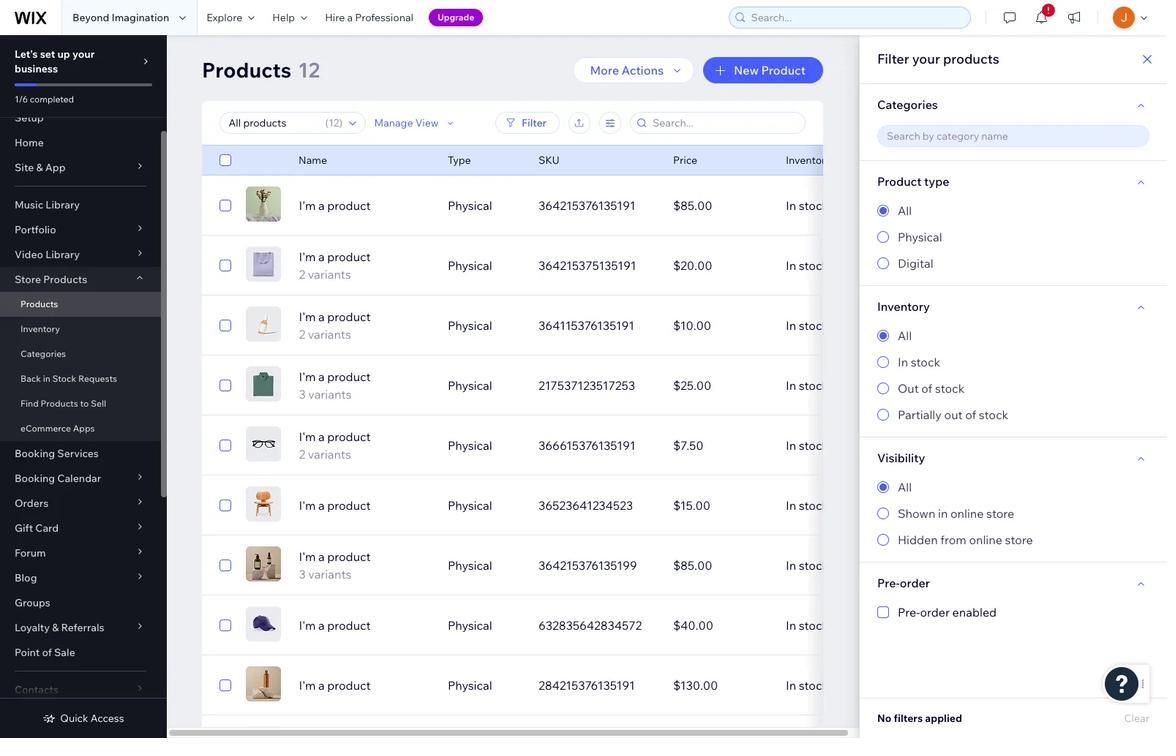 Task type: locate. For each thing, give the bounding box(es) containing it.
your left products
[[912, 50, 940, 67]]

12 left manage
[[329, 116, 339, 130]]

all up the out
[[898, 329, 912, 343]]

store
[[987, 506, 1014, 521], [1005, 533, 1033, 547]]

12
[[298, 57, 320, 83], [329, 116, 339, 130]]

$85.00 up $40.00
[[673, 558, 712, 573]]

2 i'm a product from the top
[[299, 498, 370, 513]]

of left sale
[[42, 646, 52, 659]]

1 variants from the top
[[308, 267, 351, 282]]

0 vertical spatial online
[[951, 506, 984, 521]]

1 vertical spatial 3
[[299, 567, 305, 582]]

setup
[[15, 111, 44, 124]]

1 option group from the top
[[877, 202, 1150, 272]]

0 vertical spatial store
[[987, 506, 1014, 521]]

2 library from the top
[[45, 248, 80, 261]]

1 vertical spatial 12
[[329, 116, 339, 130]]

1 vertical spatial online
[[969, 533, 1003, 547]]

2 i'm a product 3 variants from the top
[[299, 550, 370, 582]]

2 $85.00 from the top
[[673, 558, 712, 573]]

pre- down hidden
[[877, 576, 900, 591]]

2 physical link from the top
[[439, 248, 530, 283]]

groups link
[[0, 591, 161, 615]]

0 vertical spatial option group
[[877, 202, 1150, 272]]

inventory inside the sidebar 'element'
[[20, 323, 60, 334]]

0 horizontal spatial filter
[[522, 116, 547, 130]]

3 i'm a product 2 variants from the top
[[299, 430, 370, 462]]

1 vertical spatial pre-
[[898, 605, 920, 620]]

0 vertical spatial booking
[[15, 447, 55, 460]]

8 in stock link from the top
[[777, 608, 912, 643]]

filter for filter your products
[[877, 50, 909, 67]]

1 vertical spatial i'm a product 3 variants
[[299, 550, 370, 582]]

2 $85.00 link from the top
[[664, 548, 777, 583]]

library up the store products
[[45, 248, 80, 261]]

i'm a product 2 variants
[[299, 250, 370, 282], [299, 310, 370, 342], [299, 430, 370, 462]]

booking down ecommerce
[[15, 447, 55, 460]]

name
[[299, 154, 327, 167]]

music
[[15, 198, 43, 211]]

products inside dropdown button
[[43, 273, 87, 286]]

0 vertical spatial categories
[[877, 97, 938, 112]]

7 physical link from the top
[[439, 548, 530, 583]]

364215376135191 link
[[530, 188, 664, 223]]

music library
[[15, 198, 80, 211]]

loyalty & referrals
[[15, 621, 104, 634]]

1 vertical spatial booking
[[15, 472, 55, 485]]

6 physical link from the top
[[439, 488, 530, 523]]

0 horizontal spatial in
[[43, 373, 50, 384]]

0 vertical spatial in
[[43, 373, 50, 384]]

8 physical link from the top
[[439, 608, 530, 643]]

physical for 284215376135191
[[448, 678, 492, 693]]

None checkbox
[[220, 151, 231, 169], [220, 197, 231, 214], [220, 257, 231, 274], [220, 437, 231, 454], [220, 617, 231, 634], [220, 151, 231, 169], [220, 197, 231, 214], [220, 257, 231, 274], [220, 437, 231, 454], [220, 617, 231, 634]]

physical link for 364215376135191
[[439, 188, 530, 223]]

5 variants from the top
[[308, 567, 351, 582]]

2 i'm a product 2 variants from the top
[[299, 310, 370, 342]]

0 vertical spatial i'm a product 3 variants
[[299, 370, 370, 402]]

3 option group from the top
[[877, 479, 1150, 549]]

i'm a product for 632835642834572
[[299, 618, 370, 633]]

2 2 from the top
[[299, 327, 305, 342]]

library up portfolio popup button
[[46, 198, 80, 211]]

products down explore
[[202, 57, 291, 83]]

1 in stock link from the top
[[777, 188, 912, 223]]

$130.00
[[673, 678, 718, 693]]

gift
[[15, 522, 33, 535]]

0 vertical spatial pre-
[[877, 576, 900, 591]]

online up hidden from online store
[[951, 506, 984, 521]]

8 product from the top
[[327, 618, 370, 633]]

1 $85.00 from the top
[[673, 198, 712, 213]]

a
[[347, 11, 353, 24], [318, 198, 324, 213], [318, 250, 324, 264], [318, 310, 324, 324], [318, 370, 324, 384], [318, 430, 324, 444], [318, 498, 324, 513], [318, 550, 324, 564], [318, 618, 324, 633], [318, 678, 324, 693]]

1/6 completed
[[15, 94, 74, 105]]

booking up orders at bottom
[[15, 472, 55, 485]]

physical inside option group
[[898, 230, 942, 244]]

sell
[[91, 398, 106, 409]]

1 vertical spatial in
[[938, 506, 948, 521]]

0 vertical spatial $85.00 link
[[664, 188, 777, 223]]

find products to sell
[[20, 398, 106, 409]]

1 horizontal spatial your
[[912, 50, 940, 67]]

physical link for 364215376135199
[[439, 548, 530, 583]]

1 vertical spatial &
[[52, 621, 59, 634]]

1 vertical spatial 2
[[299, 327, 305, 342]]

366615376135191 link
[[530, 428, 664, 463]]

7 in stock link from the top
[[777, 548, 912, 583]]

in stock for 364115376135191
[[786, 318, 829, 333]]

ecommerce apps
[[20, 423, 95, 434]]

physical for 366615376135191
[[448, 438, 492, 453]]

$25.00 link
[[664, 368, 777, 403]]

1 horizontal spatial categories
[[877, 97, 938, 112]]

stock for 284215376135191
[[799, 678, 829, 693]]

Unsaved view field
[[225, 113, 321, 133]]

hidden
[[898, 533, 938, 547]]

0 vertical spatial 12
[[298, 57, 320, 83]]

$85.00 down the price
[[673, 198, 712, 213]]

in inside back in stock requests "link"
[[43, 373, 50, 384]]

0 horizontal spatial categories
[[20, 348, 66, 359]]

products link
[[0, 292, 161, 317]]

9 in stock link from the top
[[777, 668, 912, 703]]

1 2 from the top
[[299, 267, 305, 282]]

option group
[[877, 202, 1150, 272], [877, 327, 1150, 424], [877, 479, 1150, 549]]

5 physical link from the top
[[439, 428, 530, 463]]

2 vertical spatial option group
[[877, 479, 1150, 549]]

setup link
[[0, 105, 161, 130]]

0 vertical spatial of
[[922, 381, 933, 396]]

find
[[20, 398, 39, 409]]

$85.00 link up $40.00 'link'
[[664, 548, 777, 583]]

1 horizontal spatial filter
[[877, 50, 909, 67]]

i'm a product link for 632835642834572
[[290, 617, 439, 634]]

categories down filter your products
[[877, 97, 938, 112]]

3 i'm a product from the top
[[299, 618, 370, 633]]

library for music library
[[46, 198, 80, 211]]

booking inside popup button
[[15, 472, 55, 485]]

your
[[72, 48, 95, 61], [912, 50, 940, 67]]

in for 36523641234523
[[786, 498, 796, 513]]

in
[[43, 373, 50, 384], [938, 506, 948, 521]]

0 horizontal spatial 12
[[298, 57, 320, 83]]

1 $85.00 link from the top
[[664, 188, 777, 223]]

2 booking from the top
[[15, 472, 55, 485]]

364215376135199
[[539, 558, 637, 573]]

1 physical link from the top
[[439, 188, 530, 223]]

0 vertical spatial 3
[[299, 387, 305, 402]]

0 horizontal spatial of
[[42, 646, 52, 659]]

1 vertical spatial filter
[[522, 116, 547, 130]]

1 booking from the top
[[15, 447, 55, 460]]

in stock link for 632835642834572
[[777, 608, 912, 643]]

4 physical link from the top
[[439, 368, 530, 403]]

2 vertical spatial all
[[898, 480, 912, 495]]

2 all from the top
[[898, 329, 912, 343]]

1 horizontal spatial inventory
[[786, 154, 831, 167]]

( 12 )
[[325, 116, 342, 130]]

of inside the sidebar 'element'
[[42, 646, 52, 659]]

5 i'm from the top
[[299, 430, 315, 444]]

1 all from the top
[[898, 203, 912, 218]]

filters
[[894, 712, 923, 725]]

3 variants from the top
[[308, 387, 351, 402]]

4 in stock link from the top
[[777, 368, 912, 403]]

$85.00
[[673, 198, 712, 213], [673, 558, 712, 573]]

option group for product type
[[877, 202, 1150, 272]]

4 i'm a product from the top
[[299, 678, 370, 693]]

physical link for 364215375135191
[[439, 248, 530, 283]]

0 vertical spatial all
[[898, 203, 912, 218]]

$85.00 link down the price
[[664, 188, 777, 223]]

pre-
[[877, 576, 900, 591], [898, 605, 920, 620]]

2 variants from the top
[[308, 327, 351, 342]]

2 3 from the top
[[299, 567, 305, 582]]

Pre-order enabled checkbox
[[877, 604, 1150, 621]]

0 vertical spatial product
[[761, 63, 806, 78]]

point of sale link
[[0, 640, 161, 665]]

1 3 from the top
[[299, 387, 305, 402]]

all up shown
[[898, 480, 912, 495]]

card
[[35, 522, 59, 535]]

2 in stock link from the top
[[777, 248, 912, 283]]

in stock link for 366615376135191
[[777, 428, 912, 463]]

2 vertical spatial i'm a product 2 variants
[[299, 430, 370, 462]]

physical for 632835642834572
[[448, 618, 492, 633]]

product right new
[[761, 63, 806, 78]]

new product button
[[703, 57, 823, 83]]

in for 364215376135199
[[786, 558, 796, 573]]

requests
[[78, 373, 117, 384]]

5 in stock link from the top
[[777, 428, 912, 463]]

0 vertical spatial library
[[46, 198, 80, 211]]

1 vertical spatial $85.00
[[673, 558, 712, 573]]

$40.00 link
[[664, 608, 777, 643]]

library inside popup button
[[45, 248, 80, 261]]

filter
[[877, 50, 909, 67], [522, 116, 547, 130]]

site
[[15, 161, 34, 174]]

0 vertical spatial order
[[900, 576, 930, 591]]

1 i'm a product from the top
[[299, 198, 370, 213]]

professional
[[355, 11, 413, 24]]

& inside dropdown button
[[52, 621, 59, 634]]

in stock link for 364215376135191
[[777, 188, 912, 223]]

variants for 364215376135199
[[308, 567, 351, 582]]

i'm a product 2 variants for 364115376135191
[[299, 310, 370, 342]]

2 for 366615376135191
[[299, 447, 305, 462]]

out
[[898, 381, 919, 396]]

6 in stock link from the top
[[777, 488, 912, 523]]

more actions button
[[573, 57, 694, 83]]

12 for products 12
[[298, 57, 320, 83]]

contacts
[[15, 684, 59, 697]]

0 horizontal spatial inventory
[[20, 323, 60, 334]]

1 product from the top
[[327, 198, 370, 213]]

orders
[[15, 497, 48, 510]]

0 horizontal spatial &
[[36, 161, 43, 174]]

product
[[327, 198, 370, 213], [327, 250, 370, 264], [327, 310, 370, 324], [327, 370, 370, 384], [327, 430, 370, 444], [327, 498, 370, 513], [327, 550, 370, 564], [327, 618, 370, 633], [327, 678, 370, 693]]

in right back
[[43, 373, 50, 384]]

2 horizontal spatial of
[[965, 408, 976, 422]]

portfolio button
[[0, 217, 161, 242]]

$15.00
[[673, 498, 711, 513]]

1 vertical spatial option group
[[877, 327, 1150, 424]]

0 horizontal spatial product
[[761, 63, 806, 78]]

in right shown
[[938, 506, 948, 521]]

0 vertical spatial 2
[[299, 267, 305, 282]]

in for 364215375135191
[[786, 258, 796, 273]]

pre- for pre-order enabled
[[898, 605, 920, 620]]

stock for 217537123517253
[[799, 378, 829, 393]]

4 i'm a product link from the top
[[290, 677, 439, 694]]

0 vertical spatial i'm a product 2 variants
[[299, 250, 370, 282]]

loyalty & referrals button
[[0, 615, 161, 640]]

in stock link for 284215376135191
[[777, 668, 912, 703]]

0 vertical spatial $85.00
[[673, 198, 712, 213]]

3
[[299, 387, 305, 402], [299, 567, 305, 582]]

$85.00 link for 364215376135191
[[664, 188, 777, 223]]

physical for 364215375135191
[[448, 258, 492, 273]]

2 horizontal spatial inventory
[[877, 299, 930, 314]]

3 for 217537123517253
[[299, 387, 305, 402]]

1 i'm a product 2 variants from the top
[[299, 250, 370, 282]]

& inside dropdown button
[[36, 161, 43, 174]]

in stock for 364215375135191
[[786, 258, 829, 273]]

of right the out
[[922, 381, 933, 396]]

in stock link for 364215376135199
[[777, 548, 912, 583]]

None checkbox
[[220, 317, 231, 334], [220, 377, 231, 394], [220, 497, 231, 514], [220, 557, 231, 574], [220, 677, 231, 694], [220, 317, 231, 334], [220, 377, 231, 394], [220, 497, 231, 514], [220, 557, 231, 574], [220, 677, 231, 694]]

1 i'm a product 3 variants from the top
[[299, 370, 370, 402]]

order inside checkbox
[[920, 605, 950, 620]]

stock for 366615376135191
[[799, 438, 829, 453]]

2 option group from the top
[[877, 327, 1150, 424]]

home
[[15, 136, 44, 149]]

9 physical link from the top
[[439, 668, 530, 703]]

2 i'm a product link from the top
[[290, 497, 439, 514]]

store right from
[[1005, 533, 1033, 547]]

more actions
[[590, 63, 664, 78]]

12 for ( 12 )
[[329, 116, 339, 130]]

order left enabled
[[920, 605, 950, 620]]

your right up
[[72, 48, 95, 61]]

0 vertical spatial &
[[36, 161, 43, 174]]

1 vertical spatial categories
[[20, 348, 66, 359]]

product type
[[877, 174, 950, 189]]

referrals
[[61, 621, 104, 634]]

booking services
[[15, 447, 99, 460]]

1 vertical spatial store
[[1005, 533, 1033, 547]]

in for 632835642834572
[[786, 618, 796, 633]]

orders button
[[0, 491, 161, 516]]

online right from
[[969, 533, 1003, 547]]

1 vertical spatial search... field
[[648, 113, 801, 133]]

product left type
[[877, 174, 922, 189]]

pre-order
[[877, 576, 930, 591]]

& right loyalty
[[52, 621, 59, 634]]

1 horizontal spatial product
[[877, 174, 922, 189]]

pre- down pre-order
[[898, 605, 920, 620]]

3 physical link from the top
[[439, 308, 530, 343]]

categories up back
[[20, 348, 66, 359]]

stock for 364215376135199
[[799, 558, 829, 573]]

in for 364215376135191
[[786, 198, 796, 213]]

in for stock
[[43, 373, 50, 384]]

1 horizontal spatial &
[[52, 621, 59, 634]]

filter inside button
[[522, 116, 547, 130]]

3 i'm a product link from the top
[[290, 617, 439, 634]]

product inside popup button
[[761, 63, 806, 78]]

364215376135199 link
[[530, 548, 664, 583]]

Search... field
[[747, 7, 966, 28], [648, 113, 801, 133]]

9 product from the top
[[327, 678, 370, 693]]

filter button
[[495, 112, 560, 134]]

in stock link for 217537123517253
[[777, 368, 912, 403]]

library for video library
[[45, 248, 80, 261]]

physical
[[448, 198, 492, 213], [898, 230, 942, 244], [448, 258, 492, 273], [448, 318, 492, 333], [448, 378, 492, 393], [448, 438, 492, 453], [448, 498, 492, 513], [448, 558, 492, 573], [448, 618, 492, 633], [448, 678, 492, 693]]

in stock link
[[777, 188, 912, 223], [777, 248, 912, 283], [777, 308, 912, 343], [777, 368, 912, 403], [777, 428, 912, 463], [777, 488, 912, 523], [777, 548, 912, 583], [777, 608, 912, 643], [777, 668, 912, 703]]

0 vertical spatial filter
[[877, 50, 909, 67]]

&
[[36, 161, 43, 174], [52, 621, 59, 634]]

of right out
[[965, 408, 976, 422]]

1 library from the top
[[46, 198, 80, 211]]

in stock link for 364215375135191
[[777, 248, 912, 283]]

i'm
[[299, 198, 315, 213], [299, 250, 315, 264], [299, 310, 315, 324], [299, 370, 315, 384], [299, 430, 315, 444], [299, 498, 315, 513], [299, 550, 315, 564], [299, 618, 315, 633], [299, 678, 315, 693]]

& for loyalty
[[52, 621, 59, 634]]

1 horizontal spatial of
[[922, 381, 933, 396]]

filter your products
[[877, 50, 999, 67]]

back in stock requests
[[20, 373, 117, 384]]

store up hidden from online store
[[987, 506, 1014, 521]]

4 variants from the top
[[308, 447, 351, 462]]

1 horizontal spatial in
[[938, 506, 948, 521]]

1 vertical spatial all
[[898, 329, 912, 343]]

2 i'm from the top
[[299, 250, 315, 264]]

1 horizontal spatial 12
[[329, 116, 339, 130]]

i'm a product 3 variants
[[299, 370, 370, 402], [299, 550, 370, 582]]

2 vertical spatial of
[[42, 646, 52, 659]]

shown in online store
[[898, 506, 1014, 521]]

1 i'm from the top
[[299, 198, 315, 213]]

1 vertical spatial $85.00 link
[[664, 548, 777, 583]]

2 vertical spatial 2
[[299, 447, 305, 462]]

products up 'products' link
[[43, 273, 87, 286]]

all down product type
[[898, 203, 912, 218]]

from
[[941, 533, 967, 547]]

2 for 364215375135191
[[299, 267, 305, 282]]

to
[[80, 398, 89, 409]]

online for in
[[951, 506, 984, 521]]

of
[[922, 381, 933, 396], [965, 408, 976, 422], [42, 646, 52, 659]]

pre- inside checkbox
[[898, 605, 920, 620]]

0 horizontal spatial your
[[72, 48, 95, 61]]

3 2 from the top
[[299, 447, 305, 462]]

in for 364115376135191
[[786, 318, 796, 333]]

6 product from the top
[[327, 498, 370, 513]]

i'm a product for 36523641234523
[[299, 498, 370, 513]]

explore
[[207, 11, 242, 24]]

1 vertical spatial order
[[920, 605, 950, 620]]

physical link for 364115376135191
[[439, 308, 530, 343]]

0 vertical spatial inventory
[[786, 154, 831, 167]]

2 vertical spatial inventory
[[20, 323, 60, 334]]

1 vertical spatial library
[[45, 248, 80, 261]]

3 in stock link from the top
[[777, 308, 912, 343]]

back in stock requests link
[[0, 367, 161, 392]]

video library
[[15, 248, 80, 261]]

store for shown in online store
[[987, 506, 1014, 521]]

order down hidden
[[900, 576, 930, 591]]

music library link
[[0, 192, 161, 217]]

manage view button
[[375, 116, 457, 130]]

i'm a product for 364215376135191
[[299, 198, 370, 213]]

physical link for 36523641234523
[[439, 488, 530, 523]]

& right site
[[36, 161, 43, 174]]

stock for 364215375135191
[[799, 258, 829, 273]]

1 vertical spatial i'm a product 2 variants
[[299, 310, 370, 342]]

inventory
[[786, 154, 831, 167], [877, 299, 930, 314], [20, 323, 60, 334]]

video
[[15, 248, 43, 261]]

364215375135191 link
[[530, 248, 664, 283]]

2 product from the top
[[327, 250, 370, 264]]

in stock for 632835642834572
[[786, 618, 829, 633]]

632835642834572
[[539, 618, 642, 633]]

1 i'm a product link from the top
[[290, 197, 439, 214]]

12 down help button
[[298, 57, 320, 83]]

3 all from the top
[[898, 480, 912, 495]]

in stock link for 364115376135191
[[777, 308, 912, 343]]

in stock for 366615376135191
[[786, 438, 829, 453]]



Task type: describe. For each thing, give the bounding box(es) containing it.
6 i'm from the top
[[299, 498, 315, 513]]

price
[[673, 154, 697, 167]]

36523641234523
[[539, 498, 633, 513]]

physical for 364215376135199
[[448, 558, 492, 573]]

upgrade button
[[429, 9, 483, 26]]

quick access
[[60, 712, 124, 725]]

8 i'm from the top
[[299, 618, 315, 633]]

booking calendar
[[15, 472, 101, 485]]

services
[[57, 447, 99, 460]]

booking for booking services
[[15, 447, 55, 460]]

1 vertical spatial of
[[965, 408, 976, 422]]

i'm a product link for 284215376135191
[[290, 677, 439, 694]]

shown
[[898, 506, 935, 521]]

physical link for 217537123517253
[[439, 368, 530, 403]]

products 12
[[202, 57, 320, 83]]

36523641234523 link
[[530, 488, 664, 523]]

3 i'm from the top
[[299, 310, 315, 324]]

in stock for 284215376135191
[[786, 678, 829, 693]]

set
[[40, 48, 55, 61]]

$25.00
[[673, 378, 712, 393]]

5 product from the top
[[327, 430, 370, 444]]

& for site
[[36, 161, 43, 174]]

3 for 364215376135199
[[299, 567, 305, 582]]

forum
[[15, 547, 46, 560]]

in stock for 217537123517253
[[786, 378, 829, 393]]

order for pre-order enabled
[[920, 605, 950, 620]]

no
[[877, 712, 892, 725]]

1 vertical spatial product
[[877, 174, 922, 189]]

)
[[339, 116, 342, 130]]

$85.00 link for 364215376135199
[[664, 548, 777, 583]]

site & app button
[[0, 155, 161, 180]]

home link
[[0, 130, 161, 155]]

$10.00 link
[[664, 308, 777, 343]]

quick access button
[[43, 712, 124, 725]]

inventory link
[[0, 317, 161, 342]]

products down the store
[[20, 299, 58, 310]]

in for online
[[938, 506, 948, 521]]

7 product from the top
[[327, 550, 370, 564]]

type
[[448, 154, 471, 167]]

order for pre-order
[[900, 576, 930, 591]]

physical link for 284215376135191
[[439, 668, 530, 703]]

in stock for 36523641234523
[[786, 498, 829, 513]]

physical for 364215376135191
[[448, 198, 492, 213]]

of for stock
[[922, 381, 933, 396]]

physical for 364115376135191
[[448, 318, 492, 333]]

help
[[272, 11, 295, 24]]

let's
[[15, 48, 38, 61]]

$7.50 link
[[664, 428, 777, 463]]

i'm a product link for 36523641234523
[[290, 497, 439, 514]]

filter for filter
[[522, 116, 547, 130]]

all for physical
[[898, 203, 912, 218]]

$10.00
[[673, 318, 711, 333]]

partially
[[898, 408, 942, 422]]

$20.00
[[673, 258, 712, 273]]

in stock for 364215376135199
[[786, 558, 829, 573]]

in for 284215376135191
[[786, 678, 796, 693]]

store products button
[[0, 267, 161, 292]]

$85.00 for 364215376135191
[[673, 198, 712, 213]]

i'm a product 2 variants for 364215375135191
[[299, 250, 370, 282]]

in stock link for 36523641234523
[[777, 488, 912, 523]]

variants for 366615376135191
[[308, 447, 351, 462]]

sidebar element
[[0, 35, 167, 738]]

i'm a product 3 variants for 217537123517253
[[299, 370, 370, 402]]

i'm a product for 284215376135191
[[299, 678, 370, 693]]

stock for 36523641234523
[[799, 498, 829, 513]]

up
[[57, 48, 70, 61]]

beyond imagination
[[72, 11, 169, 24]]

out of stock
[[898, 381, 965, 396]]

type
[[924, 174, 950, 189]]

all for shown in online store
[[898, 480, 912, 495]]

i'm a product 2 variants for 366615376135191
[[299, 430, 370, 462]]

$20.00 link
[[664, 248, 777, 283]]

business
[[15, 62, 58, 75]]

beyond
[[72, 11, 109, 24]]

store for hidden from online store
[[1005, 533, 1033, 547]]

let's set up your business
[[15, 48, 95, 75]]

$40.00
[[673, 618, 713, 633]]

physical for 217537123517253
[[448, 378, 492, 393]]

$130.00 link
[[664, 668, 777, 703]]

variants for 217537123517253
[[308, 387, 351, 402]]

pre-order enabled
[[898, 605, 997, 620]]

online for from
[[969, 533, 1003, 547]]

find products to sell link
[[0, 392, 161, 416]]

in for 217537123517253
[[786, 378, 796, 393]]

364215376135191
[[539, 198, 635, 213]]

stock for 632835642834572
[[799, 618, 829, 633]]

(
[[325, 116, 329, 130]]

7 i'm from the top
[[299, 550, 315, 564]]

4 i'm from the top
[[299, 370, 315, 384]]

categories link
[[0, 342, 161, 367]]

categories inside the sidebar 'element'
[[20, 348, 66, 359]]

site & app
[[15, 161, 66, 174]]

Search by category name field
[[883, 126, 1145, 146]]

variants for 364215375135191
[[308, 267, 351, 282]]

1 vertical spatial inventory
[[877, 299, 930, 314]]

manage
[[375, 116, 413, 130]]

stock
[[52, 373, 76, 384]]

in stock for 364215376135191
[[786, 198, 829, 213]]

284215376135191
[[539, 678, 635, 693]]

upgrade
[[438, 12, 474, 23]]

portfolio
[[15, 223, 56, 236]]

digital
[[898, 256, 934, 271]]

your inside let's set up your business
[[72, 48, 95, 61]]

new product
[[734, 63, 806, 78]]

stock for 364215376135191
[[799, 198, 829, 213]]

manage view
[[375, 116, 439, 130]]

$7.50
[[673, 438, 704, 453]]

366615376135191
[[539, 438, 635, 453]]

access
[[91, 712, 124, 725]]

out
[[944, 408, 963, 422]]

option group for visibility
[[877, 479, 1150, 549]]

364115376135191 link
[[530, 308, 664, 343]]

i'm a product 3 variants for 364215376135199
[[299, 550, 370, 582]]

9 i'm from the top
[[299, 678, 315, 693]]

in stock inside option group
[[898, 355, 940, 370]]

booking for booking calendar
[[15, 472, 55, 485]]

3 product from the top
[[327, 310, 370, 324]]

option group for inventory
[[877, 327, 1150, 424]]

all for in stock
[[898, 329, 912, 343]]

sku
[[539, 154, 560, 167]]

632835642834572 link
[[530, 608, 664, 643]]

physical link for 366615376135191
[[439, 428, 530, 463]]

store
[[15, 273, 41, 286]]

booking services link
[[0, 441, 161, 466]]

364115376135191
[[539, 318, 634, 333]]

in for 366615376135191
[[786, 438, 796, 453]]

loyalty
[[15, 621, 50, 634]]

no filters applied
[[877, 712, 962, 725]]

quick
[[60, 712, 88, 725]]

point
[[15, 646, 40, 659]]

stock for 364115376135191
[[799, 318, 829, 333]]

0 vertical spatial search... field
[[747, 7, 966, 28]]

blog button
[[0, 566, 161, 591]]

video library button
[[0, 242, 161, 267]]

4 product from the top
[[327, 370, 370, 384]]

point of sale
[[15, 646, 75, 659]]

variants for 364115376135191
[[308, 327, 351, 342]]

back
[[20, 373, 41, 384]]

$85.00 for 364215376135199
[[673, 558, 712, 573]]

products up the ecommerce apps at the bottom
[[41, 398, 78, 409]]

$15.00 link
[[664, 488, 777, 523]]

physical for 36523641234523
[[448, 498, 492, 513]]

gift card button
[[0, 516, 161, 541]]

gift card
[[15, 522, 59, 535]]

blog
[[15, 572, 37, 585]]

contacts button
[[0, 678, 161, 703]]

of for sale
[[42, 646, 52, 659]]

physical link for 632835642834572
[[439, 608, 530, 643]]

pre- for pre-order
[[877, 576, 900, 591]]

217537123517253
[[539, 378, 635, 393]]

completed
[[30, 94, 74, 105]]

2 for 364115376135191
[[299, 327, 305, 342]]



Task type: vqa. For each thing, say whether or not it's contained in the screenshot.


